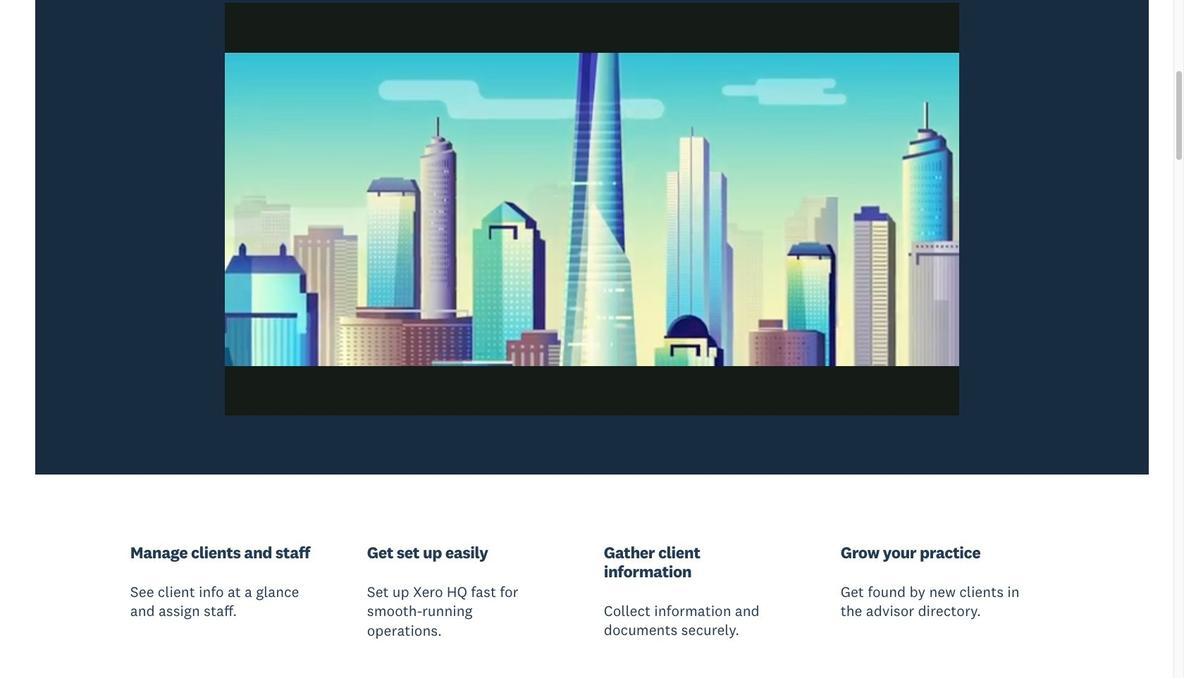 Task type: vqa. For each thing, say whether or not it's contained in the screenshot.
Video Player region
yes



Task type: describe. For each thing, give the bounding box(es) containing it.
video player region
[[225, 3, 959, 416]]



